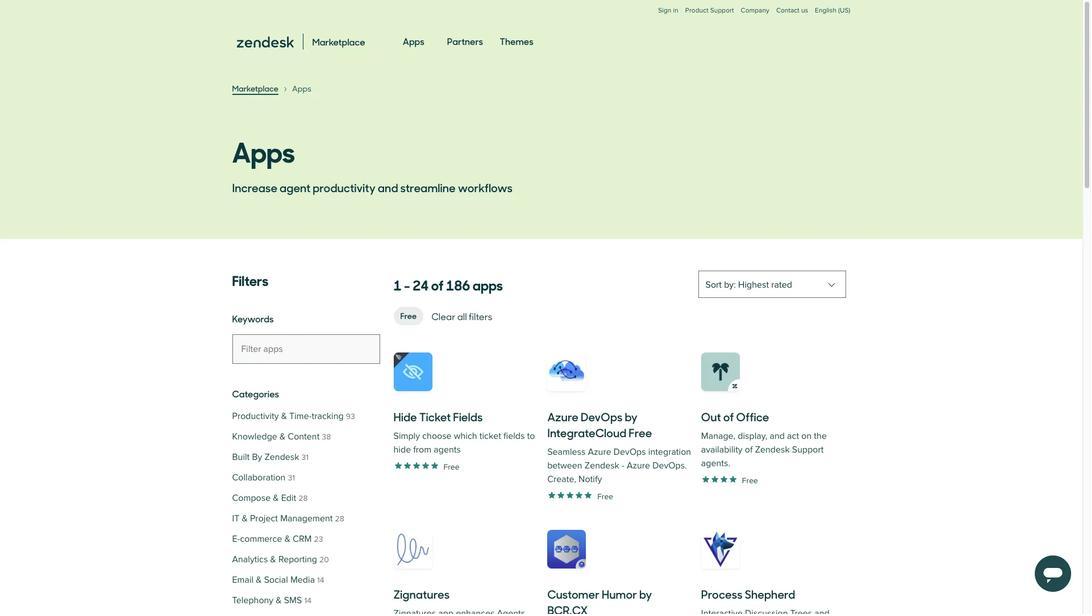 Task type: locate. For each thing, give the bounding box(es) containing it.
zendesk inside azure devops by integratecloud free seamless azure devops integration between zendesk - azure devops. create, notify
[[585, 460, 620, 471]]

availability
[[702, 444, 743, 455]]

& for content
[[280, 431, 286, 442]]

content
[[288, 431, 320, 442]]

apps right marketplace 'link'
[[292, 83, 312, 94]]

28
[[299, 494, 308, 503], [335, 514, 344, 524]]

contact us link
[[777, 6, 809, 15]]

to
[[527, 430, 535, 442]]

0 horizontal spatial support
[[711, 6, 734, 15]]

1 vertical spatial and
[[770, 430, 785, 442]]

0 vertical spatial 31
[[302, 453, 309, 462]]

& up social
[[270, 554, 276, 565]]

1 vertical spatial 31
[[288, 473, 295, 483]]

-
[[404, 274, 410, 295], [622, 460, 625, 471]]

28 right management
[[335, 514, 344, 524]]

and left streamline
[[378, 179, 398, 196]]

1 vertical spatial by
[[640, 586, 652, 602]]

support right product
[[711, 6, 734, 15]]

0 horizontal spatial -
[[404, 274, 410, 295]]

14
[[317, 575, 324, 585], [304, 596, 312, 606]]

0 vertical spatial by
[[625, 408, 638, 425]]

project
[[250, 513, 278, 524]]

1 vertical spatial -
[[622, 460, 625, 471]]

& for social
[[256, 574, 262, 586]]

0 vertical spatial azure
[[548, 408, 579, 425]]

zendesk up notify
[[585, 460, 620, 471]]

& left edit
[[273, 492, 279, 504]]

azure left devops. on the bottom
[[627, 460, 651, 471]]

1 horizontal spatial zendesk
[[585, 460, 620, 471]]

1 horizontal spatial support
[[793, 444, 824, 455]]

1 vertical spatial 14
[[304, 596, 312, 606]]

- right 1 at the top
[[404, 274, 410, 295]]

filters
[[232, 270, 269, 290]]

hide
[[394, 444, 411, 455]]

& right email
[[256, 574, 262, 586]]

free up integration
[[629, 424, 652, 441]]

from
[[414, 444, 432, 455]]

free down notify
[[598, 492, 614, 501]]

it
[[232, 513, 240, 524]]

process shepherd
[[702, 586, 796, 602]]

0 vertical spatial 14
[[317, 575, 324, 585]]

186
[[446, 274, 470, 295]]

marketplace link
[[232, 82, 279, 95]]

time-
[[289, 411, 312, 422]]

email
[[232, 574, 254, 586]]

by for devops
[[625, 408, 638, 425]]

by inside customer humor by bcr.cx
[[640, 586, 652, 602]]

0 horizontal spatial zendesk
[[265, 452, 299, 463]]

company
[[741, 6, 770, 15]]

fields
[[504, 430, 525, 442]]

1 vertical spatial of
[[724, 408, 734, 425]]

apps up the increase
[[232, 130, 295, 170]]

& right it
[[242, 513, 248, 524]]

1 vertical spatial devops
[[614, 446, 646, 458]]

edit
[[281, 492, 296, 504]]

of
[[432, 274, 444, 295], [724, 408, 734, 425], [745, 444, 753, 455]]

knowledge & content 38
[[232, 431, 331, 442]]

& left sms
[[276, 595, 282, 606]]

apps left partners
[[403, 35, 425, 47]]

0 horizontal spatial 31
[[288, 473, 295, 483]]

of right 24
[[432, 274, 444, 295]]

zignatures link
[[394, 530, 539, 614]]

0 horizontal spatial 14
[[304, 596, 312, 606]]

1 horizontal spatial 31
[[302, 453, 309, 462]]

zendesk down display,
[[756, 444, 790, 455]]

on
[[802, 430, 812, 442]]

us
[[802, 6, 809, 15]]

0 horizontal spatial azure
[[548, 408, 579, 425]]

0 horizontal spatial 28
[[299, 494, 308, 503]]

None search field
[[232, 334, 380, 364]]

it & project management 28
[[232, 513, 344, 524]]

31 up edit
[[288, 473, 295, 483]]

manage,
[[702, 430, 736, 442]]

sign
[[659, 6, 672, 15]]

and
[[378, 179, 398, 196], [770, 430, 785, 442]]

marketplace
[[232, 82, 279, 94]]

themes
[[500, 35, 534, 47]]

support inside out of office manage, display, and act on the availability of zendesk support agents.
[[793, 444, 824, 455]]

14 right 'media'
[[317, 575, 324, 585]]

process shepherd link
[[702, 530, 846, 614]]

1 horizontal spatial by
[[640, 586, 652, 602]]

by inside azure devops by integratecloud free seamless azure devops integration between zendesk - azure devops. create, notify
[[625, 408, 638, 425]]

0 horizontal spatial and
[[378, 179, 398, 196]]

0 horizontal spatial of
[[432, 274, 444, 295]]

2 horizontal spatial azure
[[627, 460, 651, 471]]

and inside out of office manage, display, and act on the availability of zendesk support agents.
[[770, 430, 785, 442]]

0 vertical spatial 28
[[299, 494, 308, 503]]

by for humor
[[640, 586, 652, 602]]

hide
[[394, 408, 417, 425]]

of right out
[[724, 408, 734, 425]]

1 vertical spatial azure
[[588, 446, 612, 458]]

apps link
[[403, 25, 425, 58]]

e-
[[232, 533, 240, 545]]

devops up 'seamless'
[[581, 408, 623, 425]]

1 horizontal spatial 14
[[317, 575, 324, 585]]

analytics & reporting 20
[[232, 554, 329, 565]]

apps
[[403, 35, 425, 47], [292, 83, 312, 94], [232, 130, 295, 170]]

simply
[[394, 430, 420, 442]]

agent
[[280, 179, 311, 196]]

1 horizontal spatial of
[[724, 408, 734, 425]]

31 down content
[[302, 453, 309, 462]]

support
[[711, 6, 734, 15], [793, 444, 824, 455]]

support down on
[[793, 444, 824, 455]]

product
[[686, 6, 709, 15]]

1 vertical spatial 28
[[335, 514, 344, 524]]

clear
[[432, 310, 456, 322]]

& for reporting
[[270, 554, 276, 565]]

media
[[291, 574, 315, 586]]

0 vertical spatial support
[[711, 6, 734, 15]]

& left time-
[[281, 411, 287, 422]]

collaboration
[[232, 472, 286, 483]]

azure up 'seamless'
[[548, 408, 579, 425]]

1 horizontal spatial 28
[[335, 514, 344, 524]]

workflows
[[458, 179, 513, 196]]

of down display,
[[745, 444, 753, 455]]

& left content
[[280, 431, 286, 442]]

free down "availability"
[[743, 476, 759, 485]]

1 horizontal spatial and
[[770, 430, 785, 442]]

bcr.cx
[[548, 602, 588, 614]]

31 inside "built by zendesk 31"
[[302, 453, 309, 462]]

0 vertical spatial -
[[404, 274, 410, 295]]

0 vertical spatial of
[[432, 274, 444, 295]]

process
[[702, 586, 743, 602]]

14 right sms
[[304, 596, 312, 606]]

zendesk inside out of office manage, display, and act on the availability of zendesk support agents.
[[756, 444, 790, 455]]

notify
[[579, 474, 602, 485]]

out of office manage, display, and act on the availability of zendesk support agents.
[[702, 408, 827, 469]]

zendesk image
[[237, 36, 294, 48]]

azure down 'integratecloud'
[[588, 446, 612, 458]]

1 vertical spatial support
[[793, 444, 824, 455]]

product support
[[686, 6, 734, 15]]

sms
[[284, 595, 302, 606]]

24
[[413, 274, 429, 295]]

out
[[702, 408, 722, 425]]

built by zendesk 31
[[232, 452, 309, 463]]

2 horizontal spatial of
[[745, 444, 753, 455]]

2 horizontal spatial zendesk
[[756, 444, 790, 455]]

- left devops. on the bottom
[[622, 460, 625, 471]]

0 horizontal spatial by
[[625, 408, 638, 425]]

zignatures
[[394, 586, 450, 602]]

ticket
[[419, 408, 451, 425]]

seamless
[[548, 446, 586, 458]]

& for sms
[[276, 595, 282, 606]]

&
[[281, 411, 287, 422], [280, 431, 286, 442], [273, 492, 279, 504], [242, 513, 248, 524], [285, 533, 291, 545], [270, 554, 276, 565], [256, 574, 262, 586], [276, 595, 282, 606]]

clear all filters button
[[431, 308, 494, 324]]

28 right edit
[[299, 494, 308, 503]]

partners link
[[447, 25, 483, 58]]

2 vertical spatial azure
[[627, 460, 651, 471]]

by
[[625, 408, 638, 425], [640, 586, 652, 602]]

2 vertical spatial of
[[745, 444, 753, 455]]

zendesk down knowledge & content 38
[[265, 452, 299, 463]]

1 horizontal spatial -
[[622, 460, 625, 471]]

23
[[314, 535, 323, 544]]

management
[[280, 513, 333, 524]]

choose
[[423, 430, 452, 442]]

and left 'act'
[[770, 430, 785, 442]]

analytics
[[232, 554, 268, 565]]

& for time-
[[281, 411, 287, 422]]

devops left integration
[[614, 446, 646, 458]]

customer humor by bcr.cx link
[[548, 530, 693, 614]]

free down agents
[[444, 462, 460, 472]]

english
[[815, 6, 837, 15]]



Task type: vqa. For each thing, say whether or not it's contained in the screenshot.
Tell
no



Task type: describe. For each thing, give the bounding box(es) containing it.
the
[[814, 430, 827, 442]]

14 inside 'email & social media 14'
[[317, 575, 324, 585]]

20
[[320, 555, 329, 565]]

e-commerce & crm 23
[[232, 533, 323, 545]]

1
[[394, 274, 402, 295]]

crm
[[293, 533, 312, 545]]

built
[[232, 452, 250, 463]]

productivity
[[313, 179, 376, 196]]

telephony & sms 14
[[232, 595, 312, 606]]

93
[[346, 412, 355, 421]]

email & social media 14
[[232, 574, 324, 586]]

devops.
[[653, 460, 687, 471]]

1 vertical spatial apps
[[292, 83, 312, 94]]

& left the crm
[[285, 533, 291, 545]]

compose & edit 28
[[232, 492, 308, 504]]

knowledge
[[232, 431, 277, 442]]

free for azure devops by integratecloud free
[[598, 492, 614, 501]]

english (us) link
[[815, 6, 851, 26]]

Filter apps search field
[[232, 334, 380, 364]]

free down 1 at the top
[[401, 310, 417, 321]]

integration
[[649, 446, 692, 458]]

customer
[[548, 586, 600, 602]]

themes link
[[500, 25, 534, 58]]

integratecloud
[[548, 424, 627, 441]]

contact us
[[777, 6, 809, 15]]

- inside azure devops by integratecloud free seamless azure devops integration between zendesk - azure devops. create, notify
[[622, 460, 625, 471]]

office
[[737, 408, 770, 425]]

commerce
[[240, 533, 282, 545]]

productivity & time-tracking 93
[[232, 411, 355, 422]]

31 inside collaboration 31
[[288, 473, 295, 483]]

partners
[[447, 35, 483, 47]]

free for hide ticket fields
[[444, 462, 460, 472]]

by
[[252, 452, 262, 463]]

filters
[[469, 310, 493, 322]]

support inside global-navigation-secondary element
[[711, 6, 734, 15]]

english (us)
[[815, 6, 851, 15]]

reporting
[[279, 554, 317, 565]]

sign in
[[659, 6, 679, 15]]

& for project
[[242, 513, 248, 524]]

free inside azure devops by integratecloud free seamless azure devops integration between zendesk - azure devops. create, notify
[[629, 424, 652, 441]]

1 - 24 of 186 apps
[[394, 274, 503, 295]]

free for out of office
[[743, 476, 759, 485]]

streamline
[[401, 179, 456, 196]]

28 inside compose & edit 28
[[299, 494, 308, 503]]

28 inside it & project management 28
[[335, 514, 344, 524]]

company link
[[741, 6, 770, 26]]

display,
[[738, 430, 768, 442]]

agents
[[434, 444, 461, 455]]

between
[[548, 460, 583, 471]]

14 inside telephony & sms 14
[[304, 596, 312, 606]]

keywords
[[232, 312, 274, 325]]

create,
[[548, 474, 577, 485]]

global-navigation-secondary element
[[232, 0, 851, 26]]

2 vertical spatial apps
[[232, 130, 295, 170]]

shepherd
[[745, 586, 796, 602]]

product support link
[[686, 6, 734, 15]]

customer humor by bcr.cx
[[548, 586, 652, 614]]

clear all filters
[[432, 310, 493, 322]]

contact
[[777, 6, 800, 15]]

0 vertical spatial apps
[[403, 35, 425, 47]]

all
[[458, 310, 467, 322]]

social
[[264, 574, 288, 586]]

& for edit
[[273, 492, 279, 504]]

telephony
[[232, 595, 274, 606]]

sign in link
[[659, 6, 679, 15]]

collaboration 31
[[232, 472, 295, 483]]

1 horizontal spatial azure
[[588, 446, 612, 458]]

(us)
[[839, 6, 851, 15]]

agents.
[[702, 458, 731, 469]]

fields
[[453, 408, 483, 425]]

which
[[454, 430, 477, 442]]

productivity
[[232, 411, 279, 422]]

hide ticket fields simply choose which ticket fields to hide from agents
[[394, 408, 535, 455]]

ticket
[[480, 430, 502, 442]]

apps
[[473, 274, 503, 295]]

0 vertical spatial devops
[[581, 408, 623, 425]]

38
[[322, 432, 331, 442]]

compose
[[232, 492, 271, 504]]

tracking
[[312, 411, 344, 422]]

0 vertical spatial and
[[378, 179, 398, 196]]



